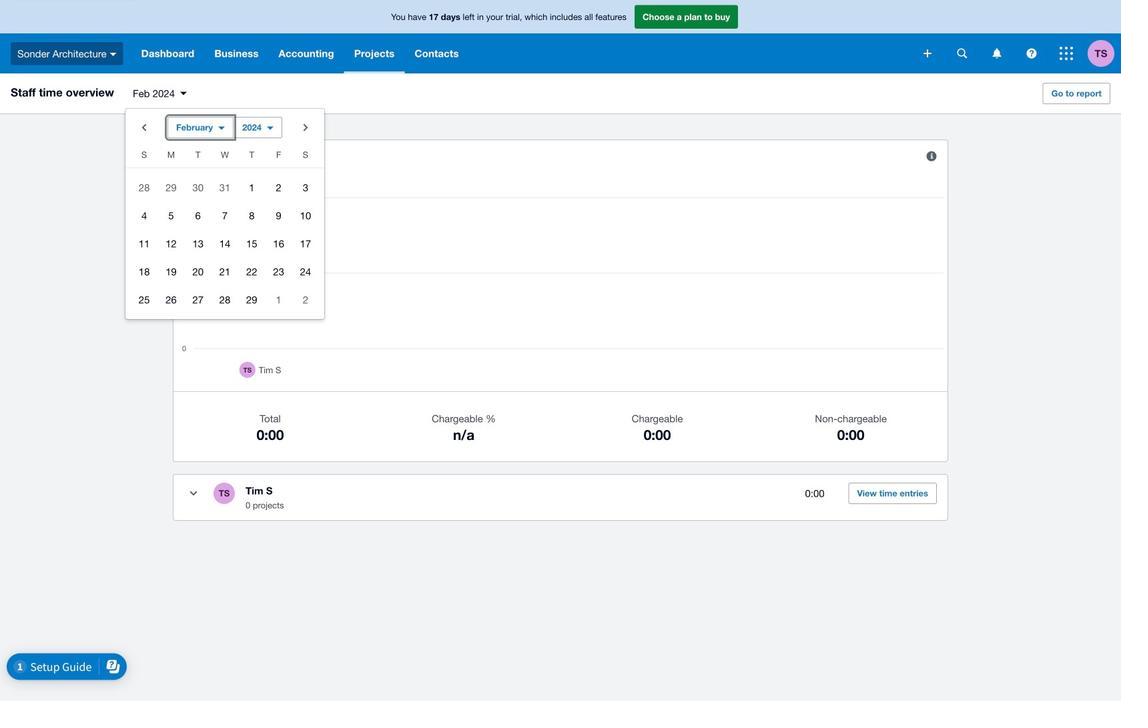 Task type: vqa. For each thing, say whether or not it's contained in the screenshot.
row group
yes



Task type: locate. For each thing, give the bounding box(es) containing it.
sat feb 10 2024 cell
[[292, 202, 325, 229]]

row down wed feb 14 2024 cell
[[126, 258, 325, 286]]

thu feb 01 2024 cell
[[239, 174, 265, 201]]

banner
[[0, 0, 1122, 73]]

row up wed feb 07 2024 cell
[[126, 174, 325, 202]]

sat feb 17 2024 cell
[[292, 230, 325, 257]]

row up wed feb 21 2024 cell
[[126, 230, 325, 258]]

fri feb 23 2024 cell
[[265, 258, 292, 285]]

1 horizontal spatial svg image
[[1060, 47, 1074, 60]]

6 row from the top
[[126, 286, 325, 314]]

row up wed feb 14 2024 cell
[[126, 202, 325, 230]]

tue feb 20 2024 cell
[[185, 258, 212, 285]]

grid
[[126, 146, 325, 314]]

svg image
[[1060, 47, 1074, 60], [924, 49, 932, 57]]

row
[[126, 146, 325, 168], [126, 174, 325, 202], [126, 202, 325, 230], [126, 230, 325, 258], [126, 258, 325, 286], [126, 286, 325, 314]]

thu feb 29 2024 cell
[[239, 286, 265, 313]]

thu feb 15 2024 cell
[[239, 230, 265, 257]]

wed feb 28 2024 cell
[[212, 286, 239, 313]]

row group
[[126, 174, 325, 314]]

next month image
[[293, 114, 319, 141]]

row up thu feb 01 2024 cell
[[126, 146, 325, 168]]

group
[[126, 109, 325, 319]]

wed feb 21 2024 cell
[[212, 258, 239, 285]]

3 row from the top
[[126, 202, 325, 230]]

sun feb 04 2024 cell
[[126, 202, 158, 229]]

thu feb 22 2024 cell
[[239, 258, 265, 285]]

wed feb 07 2024 cell
[[212, 202, 239, 229]]

row down wed feb 21 2024 cell
[[126, 286, 325, 314]]

svg image
[[958, 48, 968, 58], [993, 48, 1002, 58], [1027, 48, 1037, 58], [110, 53, 117, 56]]



Task type: describe. For each thing, give the bounding box(es) containing it.
tue feb 13 2024 cell
[[185, 230, 212, 257]]

2 row from the top
[[126, 174, 325, 202]]

last month image
[[131, 114, 158, 141]]

tue feb 27 2024 cell
[[185, 286, 212, 313]]

sun feb 11 2024 cell
[[126, 230, 158, 257]]

1 row from the top
[[126, 146, 325, 168]]

tue feb 06 2024 cell
[[185, 202, 212, 229]]

fri feb 02 2024 cell
[[265, 174, 292, 201]]

wed feb 14 2024 cell
[[212, 230, 239, 257]]

sun feb 18 2024 cell
[[126, 258, 158, 285]]

mon feb 05 2024 cell
[[158, 202, 185, 229]]

sat feb 24 2024 cell
[[292, 258, 325, 285]]

sun feb 25 2024 cell
[[126, 286, 158, 313]]

4 row from the top
[[126, 230, 325, 258]]

mon feb 26 2024 cell
[[158, 286, 185, 313]]

mon feb 19 2024 cell
[[158, 258, 185, 285]]

sat feb 03 2024 cell
[[292, 174, 325, 201]]

mon feb 12 2024 cell
[[158, 230, 185, 257]]

5 row from the top
[[126, 258, 325, 286]]

thu feb 08 2024 cell
[[239, 202, 265, 229]]

fri feb 16 2024 cell
[[265, 230, 292, 257]]

0 horizontal spatial svg image
[[924, 49, 932, 57]]

fri feb 09 2024 cell
[[265, 202, 292, 229]]



